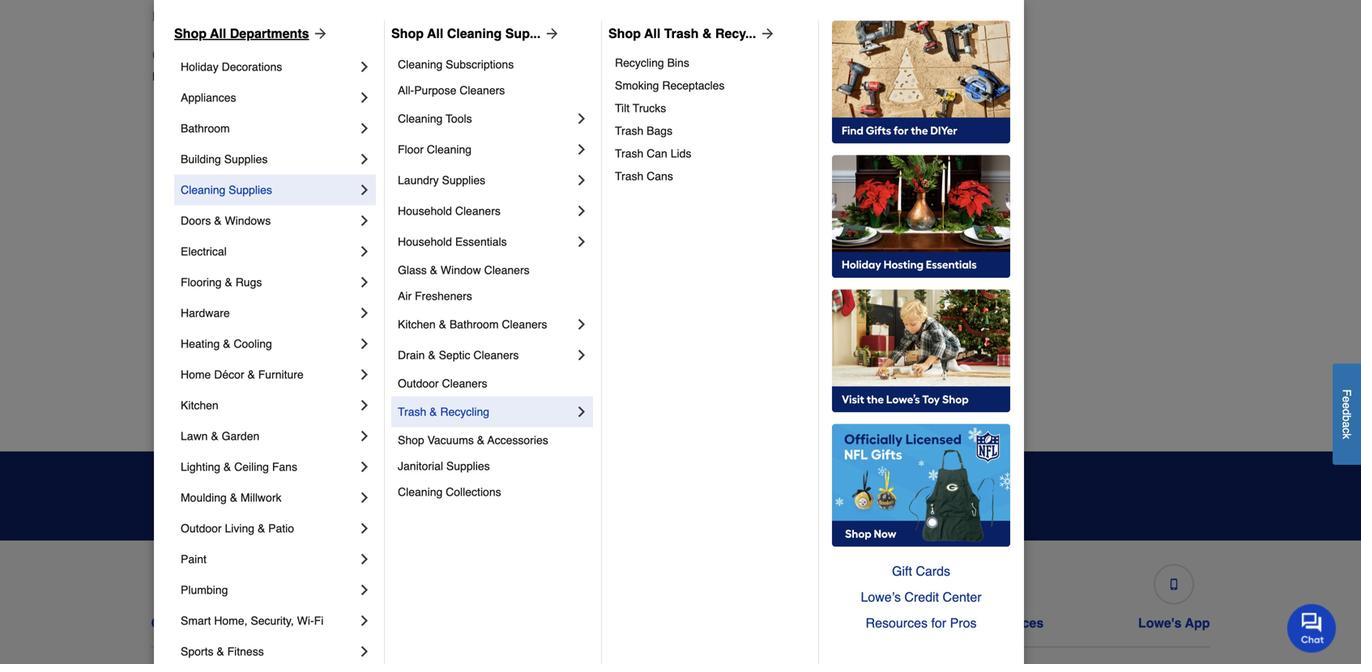 Task type: locate. For each thing, give the bounding box(es) containing it.
arrow right image
[[309, 25, 329, 42], [756, 25, 776, 42]]

1 horizontal spatial gift
[[892, 564, 912, 579]]

2 vertical spatial jersey
[[429, 316, 463, 329]]

holiday
[[181, 60, 219, 73]]

0 horizontal spatial gift cards
[[758, 616, 820, 631]]

1 horizontal spatial arrow right image
[[756, 25, 776, 42]]

bathroom
[[181, 122, 230, 135], [450, 318, 499, 331]]

1 horizontal spatial new
[[349, 9, 375, 24]]

new
[[349, 9, 375, 24], [238, 70, 261, 83]]

2 all from the left
[[427, 26, 443, 41]]

we've
[[499, 503, 531, 516]]

chevron right image
[[357, 89, 373, 106], [574, 111, 590, 127], [357, 120, 373, 136], [357, 151, 373, 167], [574, 172, 590, 188], [574, 203, 590, 219], [357, 243, 373, 260], [357, 305, 373, 321], [574, 316, 590, 333], [357, 336, 373, 352], [574, 347, 590, 363], [574, 404, 590, 420], [357, 521, 373, 537], [357, 582, 373, 598]]

shop all cleaning sup... link
[[391, 24, 560, 43]]

outdoor inside outdoor cleaners link
[[398, 377, 439, 390]]

1 vertical spatial east
[[165, 316, 188, 329]]

& left millwork
[[230, 491, 237, 504]]

east up heating
[[165, 316, 188, 329]]

kitchen down air
[[398, 318, 436, 331]]

0 horizontal spatial gift
[[758, 616, 780, 631]]

shop down new jersey
[[391, 26, 424, 41]]

1 household from the top
[[398, 205, 452, 217]]

arrow right image inside "shop all trash & recy..." link
[[756, 25, 776, 42]]

chevron right image for plumbing
[[357, 582, 373, 598]]

city down find
[[152, 44, 189, 66]]

lawn & garden
[[181, 430, 260, 443]]

furniture
[[258, 368, 304, 381]]

kitchen
[[398, 318, 436, 331], [181, 399, 219, 412]]

1 vertical spatial new
[[238, 70, 261, 83]]

sign
[[922, 489, 950, 504]]

chevron right image for sports & fitness
[[357, 644, 373, 660]]

0 horizontal spatial new
[[238, 70, 261, 83]]

voorhees
[[958, 380, 1006, 393]]

center inside lowe's credit center link
[[619, 616, 660, 631]]

cleaning for tools
[[398, 112, 443, 125]]

tilt trucks link
[[615, 97, 807, 119]]

lawn
[[181, 430, 208, 443]]

& left rugs
[[225, 276, 232, 289]]

0 horizontal spatial city
[[152, 44, 189, 66]]

howell
[[429, 283, 464, 296]]

kitchen & bathroom cleaners
[[398, 318, 547, 331]]

cleaners up outdoor cleaners link
[[474, 349, 519, 362]]

center for lowe's credit center
[[619, 616, 660, 631]]

drain & septic cleaners link
[[398, 340, 574, 371]]

lowe's for lowe's app
[[1138, 616, 1182, 631]]

0 horizontal spatial lowe's
[[152, 70, 187, 83]]

outdoor down moulding
[[181, 522, 222, 535]]

rio grande link
[[958, 184, 1016, 201]]

credit inside "link"
[[905, 590, 939, 605]]

dimensions image
[[975, 579, 987, 590]]

glass & window cleaners link
[[398, 257, 590, 283]]

chevron right image for appliances
[[357, 89, 373, 106]]

purpose
[[414, 84, 456, 97]]

1 horizontal spatial gift cards
[[892, 564, 950, 579]]

cleaners down subscriptions
[[460, 84, 505, 97]]

smoking receptacles
[[615, 79, 725, 92]]

lowe's credit center link
[[530, 558, 660, 631]]

east
[[165, 283, 188, 296], [165, 316, 188, 329]]

trash up shop
[[398, 405, 426, 418]]

0 horizontal spatial kitchen
[[181, 399, 219, 412]]

flooring & rugs link
[[181, 267, 357, 298]]

appliances link
[[181, 82, 357, 113]]

1 vertical spatial recycling
[[440, 405, 489, 418]]

recy...
[[715, 26, 756, 41]]

shop vacuums & accessories
[[398, 434, 548, 447]]

floor cleaning
[[398, 143, 472, 156]]

0 vertical spatial center
[[943, 590, 982, 605]]

2 east from the top
[[165, 316, 188, 329]]

& down manahawkin link
[[477, 434, 485, 447]]

1 vertical spatial jersey
[[264, 70, 298, 83]]

outdoor
[[398, 377, 439, 390], [181, 522, 222, 535]]

household cleaners
[[398, 205, 501, 217]]

outdoor down drain
[[398, 377, 439, 390]]

cleaning up all-
[[398, 58, 443, 71]]

& right the doors
[[214, 214, 222, 227]]

0 vertical spatial recycling
[[615, 56, 664, 69]]

recycling down lumberton link on the left bottom of page
[[440, 405, 489, 418]]

air fresheners
[[398, 290, 472, 303]]

all for cleaning
[[427, 26, 443, 41]]

center inside lowe's credit center "link"
[[943, 590, 982, 605]]

trash cans link
[[615, 165, 807, 188]]

recycling inside recycling bins "link"
[[615, 56, 664, 69]]

0 horizontal spatial jersey
[[264, 70, 298, 83]]

cleaning down flemington
[[427, 143, 472, 156]]

trash left cans
[[615, 170, 644, 183]]

toms river link
[[958, 282, 1015, 298]]

supplies inside building supplies link
[[224, 153, 268, 166]]

all up cleaning subscriptions
[[427, 26, 443, 41]]

e up d at the right bottom
[[1341, 396, 1354, 403]]

1 horizontal spatial gift cards link
[[832, 559, 1010, 585]]

0 horizontal spatial outdoor
[[181, 522, 222, 535]]

trash down the tilt at the top
[[615, 124, 644, 137]]

2 household from the top
[[398, 235, 452, 248]]

smart home, security, wi-fi link
[[181, 606, 357, 636]]

2 horizontal spatial lowe's
[[1138, 616, 1182, 631]]

tools
[[446, 112, 472, 125]]

doors
[[181, 214, 211, 227]]

outdoor for outdoor cleaners
[[398, 377, 439, 390]]

hardware
[[181, 307, 230, 320]]

shop down find a store
[[174, 26, 207, 41]]

trash for trash bags
[[615, 124, 644, 137]]

1 e from the top
[[1341, 396, 1354, 403]]

new jersey button
[[349, 7, 417, 26]]

household up glass
[[398, 235, 452, 248]]

cleaners up air fresheners link
[[484, 264, 530, 277]]

supplies up inspiration
[[446, 460, 490, 473]]

trash cans
[[615, 170, 673, 183]]

city down air fresheners link
[[466, 316, 486, 329]]

toms
[[958, 283, 985, 296]]

contact us & faq
[[151, 616, 263, 631]]

outdoor inside outdoor living & patio link
[[181, 522, 222, 535]]

electrical link
[[181, 236, 357, 267]]

supplies for building supplies
[[224, 153, 268, 166]]

cleaning for collections
[[398, 486, 443, 499]]

jersey down fresheners
[[429, 316, 463, 329]]

0 horizontal spatial shop
[[174, 26, 207, 41]]

jersey down departments
[[264, 70, 298, 83]]

0 vertical spatial outdoor
[[398, 377, 439, 390]]

1 horizontal spatial lowe's
[[530, 616, 574, 631]]

a inside button
[[1341, 422, 1354, 428]]

turnersville link
[[958, 314, 1016, 330]]

chevron right image for heating & cooling
[[357, 336, 373, 352]]

river
[[988, 283, 1015, 296]]

in
[[226, 70, 235, 83]]

deals, inspiration and trends we've got ideas to share.
[[363, 477, 635, 516]]

chevron right image for cleaning tools
[[574, 111, 590, 127]]

holiday decorations link
[[181, 51, 357, 82]]

cleaning subscriptions
[[398, 58, 514, 71]]

arrow right image inside shop all departments link
[[309, 25, 329, 42]]

arrow right image up recycling bins "link"
[[756, 25, 776, 42]]

shop
[[174, 26, 207, 41], [391, 26, 424, 41], [609, 26, 641, 41]]

chat invite button image
[[1288, 604, 1337, 653]]

inspiration
[[426, 477, 525, 499]]

1 horizontal spatial a
[[1341, 422, 1354, 428]]

1 east from the top
[[165, 283, 188, 296]]

household
[[398, 205, 452, 217], [398, 235, 452, 248]]

e up b
[[1341, 403, 1354, 409]]

up
[[954, 489, 971, 504]]

3 all from the left
[[644, 26, 661, 41]]

supplies inside cleaning supplies link
[[229, 183, 272, 196]]

smart
[[181, 615, 211, 627]]

1 vertical spatial gift cards
[[758, 616, 820, 631]]

&
[[702, 26, 712, 41], [214, 214, 222, 227], [430, 264, 438, 277], [225, 276, 232, 289], [439, 318, 446, 331], [223, 337, 231, 350], [428, 349, 436, 362], [248, 368, 255, 381], [430, 405, 437, 418], [211, 430, 219, 443], [477, 434, 485, 447], [224, 461, 231, 474], [230, 491, 237, 504], [258, 522, 265, 535], [223, 616, 233, 631], [217, 645, 224, 658]]

new inside "city directory lowe's stores in new jersey"
[[238, 70, 261, 83]]

0 vertical spatial a
[[183, 9, 191, 24]]

0 vertical spatial cards
[[916, 564, 950, 579]]

household down laundry on the left of page
[[398, 205, 452, 217]]

1 vertical spatial credit
[[577, 616, 615, 631]]

& right us
[[223, 616, 233, 631]]

patio
[[268, 522, 294, 535]]

1 vertical spatial kitchen
[[181, 399, 219, 412]]

lowe's inside "city directory lowe's stores in new jersey"
[[152, 70, 187, 83]]

customer care image
[[201, 579, 213, 590]]

2 horizontal spatial shop
[[609, 26, 641, 41]]

2 horizontal spatial all
[[644, 26, 661, 41]]

eatontown
[[165, 348, 219, 361]]

cleaning
[[447, 26, 502, 41], [398, 58, 443, 71], [398, 112, 443, 125], [427, 143, 472, 156], [181, 183, 225, 196], [398, 486, 443, 499]]

& left recy...
[[702, 26, 712, 41]]

1 shop from the left
[[174, 26, 207, 41]]

1 horizontal spatial bathroom
[[450, 318, 499, 331]]

cards
[[916, 564, 950, 579], [784, 616, 820, 631]]

trash for trash & recycling
[[398, 405, 426, 418]]

chevron right image for household essentials
[[574, 234, 590, 250]]

chevron right image for bathroom
[[357, 120, 373, 136]]

flemington link
[[429, 120, 486, 136]]

recycling inside trash & recycling link
[[440, 405, 489, 418]]

lowe's
[[152, 70, 187, 83], [530, 616, 574, 631], [1138, 616, 1182, 631]]

chevron right image for home décor & furniture
[[357, 367, 373, 383]]

laundry supplies
[[398, 174, 486, 187]]

0 vertical spatial credit
[[905, 590, 939, 605]]

& right drain
[[428, 349, 436, 362]]

1 vertical spatial household
[[398, 235, 452, 248]]

1 vertical spatial city
[[466, 316, 486, 329]]

cooling
[[234, 337, 272, 350]]

supplies up windows
[[229, 183, 272, 196]]

center for lowe's credit center
[[943, 590, 982, 605]]

chevron right image for electrical
[[357, 243, 373, 260]]

city inside "city directory lowe's stores in new jersey"
[[152, 44, 189, 66]]

lumberton
[[429, 380, 484, 393]]

butler
[[165, 186, 195, 199]]

supplies down the hackettstown 'link'
[[442, 174, 486, 187]]

0 vertical spatial kitchen
[[398, 318, 436, 331]]

sup...
[[505, 26, 541, 41]]

recycling up smoking
[[615, 56, 664, 69]]

chevron right image for building supplies
[[357, 151, 373, 167]]

bathroom up the drain & septic cleaners link on the bottom left
[[450, 318, 499, 331]]

chevron right image for trash & recycling
[[574, 404, 590, 420]]

f e e d b a c k
[[1341, 390, 1354, 439]]

store
[[194, 9, 227, 24]]

cleaning down all-
[[398, 112, 443, 125]]

east down deptford "link" at top
[[165, 283, 188, 296]]

chevron right image
[[357, 59, 373, 75], [574, 141, 590, 158], [357, 182, 373, 198], [357, 213, 373, 229], [574, 234, 590, 250], [357, 274, 373, 290], [357, 367, 373, 383], [357, 397, 373, 414], [357, 428, 373, 444], [357, 459, 373, 475], [357, 490, 373, 506], [357, 551, 373, 568], [357, 613, 373, 629], [357, 644, 373, 660]]

deptford
[[165, 251, 209, 264]]

0 vertical spatial east
[[165, 283, 188, 296]]

cleaning down janitorial
[[398, 486, 443, 499]]

chevron right image for drain & septic cleaners
[[574, 347, 590, 363]]

1 vertical spatial a
[[1341, 422, 1354, 428]]

chevron right image for cleaning supplies
[[357, 182, 373, 198]]

1 horizontal spatial center
[[943, 590, 982, 605]]

shop up recycling bins
[[609, 26, 641, 41]]

all down store
[[210, 26, 226, 41]]

1 vertical spatial outdoor
[[181, 522, 222, 535]]

to
[[587, 503, 598, 516]]

credit
[[905, 590, 939, 605], [577, 616, 615, 631]]

0 horizontal spatial all
[[210, 26, 226, 41]]

a up k
[[1341, 422, 1354, 428]]

jersey up shop all cleaning sup...
[[379, 9, 417, 24]]

lighting & ceiling fans link
[[181, 452, 357, 482]]

0 vertical spatial new
[[349, 9, 375, 24]]

visit the lowe's toy shop. image
[[832, 290, 1010, 413]]

1 horizontal spatial all
[[427, 26, 443, 41]]

0 horizontal spatial center
[[619, 616, 660, 631]]

0 vertical spatial household
[[398, 205, 452, 217]]

0 horizontal spatial recycling
[[440, 405, 489, 418]]

1 horizontal spatial outdoor
[[398, 377, 439, 390]]

hackettstown
[[429, 154, 498, 167]]

0 horizontal spatial bathroom
[[181, 122, 230, 135]]

cleaning up subscriptions
[[447, 26, 502, 41]]

1 horizontal spatial shop
[[391, 26, 424, 41]]

0 vertical spatial city
[[152, 44, 189, 66]]

find gifts for the diyer. image
[[832, 21, 1010, 144]]

supplies up the 'cleaning supplies' on the left top of page
[[224, 153, 268, 166]]

piscataway
[[958, 121, 1015, 134]]

2 horizontal spatial jersey
[[429, 316, 463, 329]]

lowe's for lowe's credit center
[[530, 616, 574, 631]]

bathroom down appliances
[[181, 122, 230, 135]]

share.
[[601, 503, 635, 516]]

1 all from the left
[[210, 26, 226, 41]]

supplies inside janitorial supplies link
[[446, 460, 490, 473]]

1 horizontal spatial kitchen
[[398, 318, 436, 331]]

2 shop from the left
[[391, 26, 424, 41]]

3 shop from the left
[[609, 26, 641, 41]]

chevron right image for kitchen
[[357, 397, 373, 414]]

chevron right image for outdoor living & patio
[[357, 521, 373, 537]]

0 vertical spatial bathroom
[[181, 122, 230, 135]]

kitchen down home
[[181, 399, 219, 412]]

1 horizontal spatial credit
[[905, 590, 939, 605]]

all for departments
[[210, 26, 226, 41]]

2 arrow right image from the left
[[756, 25, 776, 42]]

1 horizontal spatial jersey
[[379, 9, 417, 24]]

sign up
[[922, 489, 971, 504]]

trash down trash bags
[[615, 147, 644, 160]]

chevron right image for hardware
[[357, 305, 373, 321]]

east for east rutherford
[[165, 316, 188, 329]]

home décor & furniture
[[181, 368, 304, 381]]

arrow right image up holiday decorations link
[[309, 25, 329, 42]]

0 horizontal spatial cards
[[784, 616, 820, 631]]

f e e d b a c k button
[[1333, 364, 1361, 465]]

0 horizontal spatial credit
[[577, 616, 615, 631]]

lowe's credit center
[[530, 616, 660, 631]]

a right find
[[183, 9, 191, 24]]

resources
[[866, 616, 928, 631]]

cleaning down building
[[181, 183, 225, 196]]

glass
[[398, 264, 427, 277]]

1 horizontal spatial recycling
[[615, 56, 664, 69]]

shop for shop all trash & recy...
[[609, 26, 641, 41]]

supplies inside the "laundry supplies" link
[[442, 174, 486, 187]]

jersey inside "city directory lowe's stores in new jersey"
[[264, 70, 298, 83]]

cleaning for subscriptions
[[398, 58, 443, 71]]

all-
[[398, 84, 414, 97]]

all up recycling bins
[[644, 26, 661, 41]]

rio grande
[[958, 186, 1016, 199]]

1 arrow right image from the left
[[309, 25, 329, 42]]

0 horizontal spatial arrow right image
[[309, 25, 329, 42]]

cleaners up "essentials"
[[455, 205, 501, 217]]

0 vertical spatial gift cards
[[892, 564, 950, 579]]

east rutherford link
[[165, 314, 245, 330]]

1 vertical spatial center
[[619, 616, 660, 631]]

0 vertical spatial jersey
[[379, 9, 417, 24]]

stores
[[190, 70, 223, 83]]

cleaners down air fresheners link
[[502, 318, 547, 331]]

chevron right image for lawn & garden
[[357, 428, 373, 444]]



Task type: vqa. For each thing, say whether or not it's contained in the screenshot.
Howell
yes



Task type: describe. For each thing, give the bounding box(es) containing it.
howell link
[[429, 282, 464, 298]]

household for household cleaners
[[398, 205, 452, 217]]

chevron right image for paint
[[357, 551, 373, 568]]

kitchen for kitchen
[[181, 399, 219, 412]]

garden
[[222, 430, 260, 443]]

rutherford
[[191, 316, 245, 329]]

cleaning for supplies
[[181, 183, 225, 196]]

lowe's app link
[[1138, 558, 1210, 631]]

heating & cooling link
[[181, 328, 357, 359]]

household for household essentials
[[398, 235, 452, 248]]

& down outdoor cleaners
[[430, 405, 437, 418]]

shop
[[398, 434, 424, 447]]

chevron right image for floor cleaning
[[574, 141, 590, 158]]

all-purpose cleaners
[[398, 84, 505, 97]]

& down rutherford
[[223, 337, 231, 350]]

princeton link
[[958, 152, 1006, 168]]

trash for trash cans
[[615, 170, 644, 183]]

shop for shop all cleaning sup...
[[391, 26, 424, 41]]

supplies for laundry supplies
[[442, 174, 486, 187]]

chevron right image for holiday decorations
[[357, 59, 373, 75]]

jersey inside button
[[379, 9, 417, 24]]

shop all trash & recy...
[[609, 26, 756, 41]]

officially licensed n f l gifts. shop now. image
[[832, 424, 1010, 547]]

1 vertical spatial bathroom
[[450, 318, 499, 331]]

trash up bins
[[664, 26, 699, 41]]

all-purpose cleaners link
[[398, 77, 590, 103]]

arrow right image for shop all departments
[[309, 25, 329, 42]]

recycling bins link
[[615, 51, 807, 74]]

vacuums
[[428, 434, 474, 447]]

millwork
[[241, 491, 282, 504]]

rugs
[[236, 276, 262, 289]]

app
[[1185, 616, 1210, 631]]

& right lawn
[[211, 430, 219, 443]]

sign up button
[[896, 474, 998, 518]]

household essentials link
[[398, 226, 574, 257]]

trash & recycling
[[398, 405, 489, 418]]

sicklerville link
[[958, 249, 1011, 265]]

woodbridge link
[[958, 411, 1019, 427]]

supplies for cleaning supplies
[[229, 183, 272, 196]]

cleaners down drain & septic cleaners
[[442, 377, 487, 390]]

brunswick
[[191, 283, 243, 296]]

new inside button
[[349, 9, 375, 24]]

smoking receptacles link
[[615, 74, 807, 97]]

chevron right image for laundry supplies
[[574, 172, 590, 188]]

chevron right image for lighting & ceiling fans
[[357, 459, 373, 475]]

trucks
[[633, 102, 666, 115]]

janitorial supplies
[[398, 460, 490, 473]]

household cleaners link
[[398, 196, 574, 226]]

& down fresheners
[[439, 318, 446, 331]]

shop all departments link
[[174, 24, 329, 43]]

voorhees link
[[958, 379, 1006, 395]]

all for trash
[[644, 26, 661, 41]]

& right glass
[[430, 264, 438, 277]]

piscataway link
[[958, 120, 1015, 136]]

shop all departments
[[174, 26, 309, 41]]

0 horizontal spatial gift cards link
[[754, 558, 824, 631]]

cleaning collections
[[398, 486, 501, 499]]

sign up form
[[654, 474, 998, 518]]

lowe's
[[861, 590, 901, 605]]

shop for shop all departments
[[174, 26, 207, 41]]

holiday decorations
[[181, 60, 282, 73]]

cleaning subscriptions link
[[398, 51, 590, 77]]

& left patio
[[258, 522, 265, 535]]

wi-
[[297, 615, 314, 627]]

1 horizontal spatial cards
[[916, 564, 950, 579]]

0 vertical spatial gift
[[892, 564, 912, 579]]

subscriptions
[[446, 58, 514, 71]]

home
[[181, 368, 211, 381]]

east for east brunswick
[[165, 283, 188, 296]]

bins
[[667, 56, 689, 69]]

electrical
[[181, 245, 227, 258]]

manahawkin
[[429, 413, 493, 426]]

chevron right image for moulding & millwork
[[357, 490, 373, 506]]

living
[[225, 522, 254, 535]]

lowe's credit center
[[861, 590, 982, 605]]

hamilton
[[429, 186, 474, 199]]

mobile image
[[1169, 579, 1180, 590]]

arrow right image
[[541, 25, 560, 42]]

1 vertical spatial cards
[[784, 616, 820, 631]]

lawn & garden link
[[181, 421, 357, 452]]

& right 'décor'
[[248, 368, 255, 381]]

home décor & furniture link
[[181, 359, 357, 390]]

order status link
[[357, 558, 436, 631]]

chevron right image for smart home, security, wi-fi
[[357, 613, 373, 629]]

shop vacuums & accessories link
[[398, 427, 590, 453]]

smart home, security, wi-fi
[[181, 615, 324, 627]]

got
[[534, 503, 552, 516]]

find a store link
[[152, 7, 227, 26]]

cleaning collections link
[[398, 479, 590, 505]]

tilt trucks
[[615, 102, 666, 115]]

credit for lowe's
[[577, 616, 615, 631]]

essentials
[[455, 235, 507, 248]]

& left ceiling
[[224, 461, 231, 474]]

plumbing
[[181, 584, 228, 597]]

moulding & millwork link
[[181, 482, 357, 513]]

east rutherford
[[165, 316, 245, 329]]

kitchen & bathroom cleaners link
[[398, 309, 574, 340]]

order
[[357, 616, 393, 631]]

trash for trash can lids
[[615, 147, 644, 160]]

deals,
[[363, 477, 421, 499]]

princeton
[[958, 154, 1006, 167]]

holiday hosting essentials. image
[[832, 155, 1010, 278]]

flooring
[[181, 276, 222, 289]]

receptacles
[[662, 79, 725, 92]]

2 e from the top
[[1341, 403, 1354, 409]]

outdoor for outdoor living & patio
[[181, 522, 222, 535]]

0 horizontal spatial a
[[183, 9, 191, 24]]

outdoor cleaners link
[[398, 371, 590, 397]]

1 horizontal spatial city
[[466, 316, 486, 329]]

cleaning supplies
[[181, 183, 272, 196]]

fi
[[314, 615, 324, 627]]

butler link
[[165, 184, 195, 201]]

k
[[1341, 434, 1354, 439]]

lighting & ceiling fans
[[181, 461, 297, 474]]

shop all trash & recy... link
[[609, 24, 776, 43]]

chevron right image for kitchen & bathroom cleaners
[[574, 316, 590, 333]]

drain & septic cleaners
[[398, 349, 519, 362]]

sports
[[181, 645, 213, 658]]

chevron right image for doors & windows
[[357, 213, 373, 229]]

chevron right image for household cleaners
[[574, 203, 590, 219]]

deptford link
[[165, 249, 209, 265]]

cans
[[647, 170, 673, 183]]

& right sports in the bottom of the page
[[217, 645, 224, 658]]

directory
[[194, 44, 280, 66]]

c
[[1341, 428, 1354, 434]]

cleaning tools link
[[398, 103, 574, 134]]

lawnside
[[429, 348, 477, 361]]

east brunswick
[[165, 283, 243, 296]]

arrow right image for shop all trash & recy...
[[756, 25, 776, 42]]

1 vertical spatial gift
[[758, 616, 780, 631]]

window
[[441, 264, 481, 277]]

delran
[[165, 218, 199, 231]]

bayonne
[[165, 121, 210, 134]]

trash bags link
[[615, 119, 807, 142]]

fresheners
[[415, 290, 472, 303]]

supplies for janitorial supplies
[[446, 460, 490, 473]]

kitchen for kitchen & bathroom cleaners
[[398, 318, 436, 331]]

ideas
[[555, 503, 584, 516]]

faq
[[236, 616, 263, 631]]

chevron right image for flooring & rugs
[[357, 274, 373, 290]]

credit for lowe's
[[905, 590, 939, 605]]



